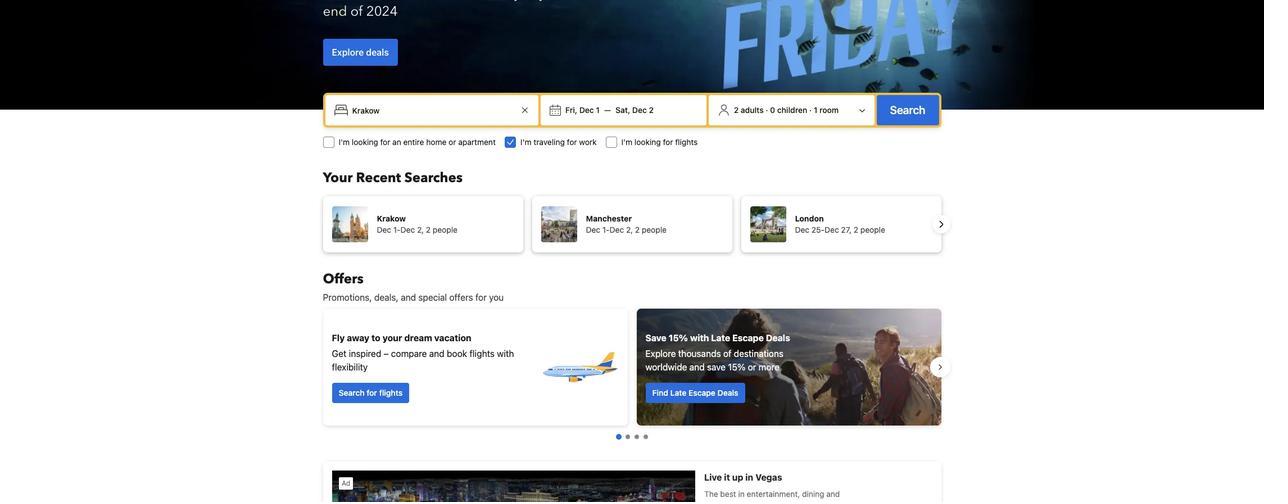 Task type: locate. For each thing, give the bounding box(es) containing it.
get
[[332, 349, 347, 359]]

2 horizontal spatial people
[[861, 225, 885, 234]]

search for search
[[890, 103, 926, 116]]

– left 'stay'
[[488, 0, 493, 3]]

0 horizontal spatial looking
[[352, 137, 378, 147]]

0 horizontal spatial 1
[[596, 105, 600, 115]]

0 horizontal spatial or
[[449, 137, 456, 147]]

1 i'm from the left
[[339, 137, 350, 147]]

0 horizontal spatial 1-
[[393, 225, 401, 234]]

3 people from the left
[[861, 225, 885, 234]]

0 horizontal spatial i'm
[[339, 137, 350, 147]]

and inside fly away to your dream vacation get inspired – compare and book flights with flexibility
[[429, 349, 445, 359]]

or down destinations
[[748, 362, 757, 372]]

2 · from the left
[[810, 105, 812, 115]]

for left work
[[567, 137, 577, 147]]

looking left "an"
[[352, 137, 378, 147]]

2 i'm from the left
[[521, 137, 532, 147]]

people for krakow dec 1-dec 2, 2 people
[[433, 225, 458, 234]]

dec
[[580, 105, 594, 115], [632, 105, 647, 115], [377, 225, 391, 234], [401, 225, 415, 234], [586, 225, 601, 234], [610, 225, 624, 234], [795, 225, 810, 234], [825, 225, 839, 234]]

2 horizontal spatial and
[[690, 362, 705, 372]]

explore up worldwide
[[646, 349, 676, 359]]

vacation
[[434, 333, 472, 343]]

1 vertical spatial search
[[339, 388, 365, 398]]

room
[[820, 105, 839, 115]]

2, down manchester
[[626, 225, 633, 234]]

people inside london dec 25-dec 27, 2 people
[[861, 225, 885, 234]]

0 horizontal spatial flights
[[379, 388, 403, 398]]

krakow
[[377, 214, 406, 223]]

of right end
[[351, 2, 363, 21]]

i'm up your
[[339, 137, 350, 147]]

0 horizontal spatial –
[[384, 349, 389, 359]]

0 horizontal spatial deals
[[718, 388, 739, 398]]

1 left room
[[814, 105, 818, 115]]

1 horizontal spatial i'm
[[521, 137, 532, 147]]

2, down searches
[[417, 225, 424, 234]]

1 horizontal spatial of
[[723, 349, 732, 359]]

1 vertical spatial or
[[748, 362, 757, 372]]

1 vertical spatial late
[[670, 388, 687, 398]]

—
[[604, 105, 611, 115]]

krakow dec 1-dec 2, 2 people
[[377, 214, 458, 234]]

1 horizontal spatial 1
[[814, 105, 818, 115]]

and inside save 15% with late escape deals explore thousands of destinations worldwide and save 15% or more
[[690, 362, 705, 372]]

looking right i'm
[[635, 137, 661, 147]]

1- down manchester
[[603, 225, 610, 234]]

2 for manchester dec 1-dec 2, 2 people
[[635, 225, 640, 234]]

1 horizontal spatial explore
[[646, 349, 676, 359]]

deals down save
[[718, 388, 739, 398]]

2
[[649, 105, 654, 115], [734, 105, 739, 115], [426, 225, 431, 234], [635, 225, 640, 234], [854, 225, 859, 234]]

1 horizontal spatial people
[[642, 225, 667, 234]]

1 vertical spatial with
[[497, 349, 514, 359]]

deals
[[366, 47, 389, 57]]

– down your
[[384, 349, 389, 359]]

save
[[646, 333, 667, 343]]

2 vertical spatial flights
[[379, 388, 403, 398]]

1 before from the left
[[358, 0, 399, 3]]

1 horizontal spatial and
[[429, 349, 445, 359]]

0 horizontal spatial explore
[[332, 47, 364, 57]]

2,
[[417, 225, 424, 234], [626, 225, 633, 234]]

2 vertical spatial and
[[690, 362, 705, 372]]

0
[[770, 105, 775, 115]]

2 1- from the left
[[603, 225, 610, 234]]

next image
[[935, 218, 948, 231]]

1 horizontal spatial –
[[488, 0, 493, 3]]

people
[[433, 225, 458, 234], [642, 225, 667, 234], [861, 225, 885, 234]]

2 1 from the left
[[814, 105, 818, 115]]

for left "an"
[[380, 137, 390, 147]]

0 vertical spatial and
[[401, 292, 416, 302]]

· right children
[[810, 105, 812, 115]]

sat, dec 2 button
[[611, 100, 658, 120]]

1 vertical spatial of
[[723, 349, 732, 359]]

1 horizontal spatial flights
[[470, 349, 495, 359]]

and down "thousands"
[[690, 362, 705, 372]]

of inside book before nov 29, 2023 – stay anytime before the end of 2024
[[351, 2, 363, 21]]

1 horizontal spatial ·
[[810, 105, 812, 115]]

0 horizontal spatial with
[[497, 349, 514, 359]]

search
[[890, 103, 926, 116], [339, 388, 365, 398]]

with right book
[[497, 349, 514, 359]]

2 inside krakow dec 1-dec 2, 2 people
[[426, 225, 431, 234]]

· left 0
[[766, 105, 768, 115]]

looking for i'm
[[635, 137, 661, 147]]

of up save
[[723, 349, 732, 359]]

1 horizontal spatial looking
[[635, 137, 661, 147]]

your
[[383, 333, 402, 343]]

of
[[351, 2, 363, 21], [723, 349, 732, 359]]

offers main content
[[314, 270, 950, 502]]

1 vertical spatial and
[[429, 349, 445, 359]]

0 horizontal spatial search
[[339, 388, 365, 398]]

i'm
[[339, 137, 350, 147], [521, 137, 532, 147]]

0 horizontal spatial ·
[[766, 105, 768, 115]]

0 vertical spatial or
[[449, 137, 456, 147]]

deals up destinations
[[766, 333, 790, 343]]

with up "thousands"
[[690, 333, 709, 343]]

1-
[[393, 225, 401, 234], [603, 225, 610, 234]]

0 vertical spatial escape
[[733, 333, 764, 343]]

1 horizontal spatial 1-
[[603, 225, 610, 234]]

before left nov
[[358, 0, 399, 3]]

looking
[[352, 137, 378, 147], [635, 137, 661, 147]]

1 looking from the left
[[352, 137, 378, 147]]

0 vertical spatial region
[[314, 192, 950, 257]]

1 horizontal spatial late
[[711, 333, 730, 343]]

i'm for i'm looking for an entire home or apartment
[[339, 137, 350, 147]]

people inside krakow dec 1-dec 2, 2 people
[[433, 225, 458, 234]]

1- down krakow
[[393, 225, 401, 234]]

27,
[[841, 225, 852, 234]]

2 inside london dec 25-dec 27, 2 people
[[854, 225, 859, 234]]

1 horizontal spatial escape
[[733, 333, 764, 343]]

entire
[[403, 137, 424, 147]]

1- inside krakow dec 1-dec 2, 2 people
[[393, 225, 401, 234]]

explore left deals
[[332, 47, 364, 57]]

1 vertical spatial –
[[384, 349, 389, 359]]

for left "you"
[[476, 292, 487, 302]]

traveling
[[534, 137, 565, 147]]

0 vertical spatial late
[[711, 333, 730, 343]]

0 vertical spatial of
[[351, 2, 363, 21]]

for
[[380, 137, 390, 147], [567, 137, 577, 147], [663, 137, 673, 147], [476, 292, 487, 302], [367, 388, 377, 398]]

people inside manchester dec 1-dec 2, 2 people
[[642, 225, 667, 234]]

0 vertical spatial with
[[690, 333, 709, 343]]

deals inside save 15% with late escape deals explore thousands of destinations worldwide and save 15% or more
[[766, 333, 790, 343]]

compare
[[391, 349, 427, 359]]

search inside search button
[[890, 103, 926, 116]]

1 horizontal spatial or
[[748, 362, 757, 372]]

1 vertical spatial escape
[[689, 388, 716, 398]]

i'm left traveling
[[521, 137, 532, 147]]

1 horizontal spatial with
[[690, 333, 709, 343]]

the
[[621, 0, 641, 3]]

group of friends hiking in the mountains on a sunny day image
[[637, 309, 941, 426]]

1 region from the top
[[314, 192, 950, 257]]

for down flexibility
[[367, 388, 377, 398]]

1 2, from the left
[[417, 225, 424, 234]]

late right find
[[670, 388, 687, 398]]

1- inside manchester dec 1-dec 2, 2 people
[[603, 225, 610, 234]]

1 horizontal spatial 15%
[[728, 362, 746, 372]]

2 2, from the left
[[626, 225, 633, 234]]

and right deals,
[[401, 292, 416, 302]]

1 vertical spatial 15%
[[728, 362, 746, 372]]

1 vertical spatial explore
[[646, 349, 676, 359]]

region
[[314, 192, 950, 257], [314, 304, 950, 430]]

2 inside manchester dec 1-dec 2, 2 people
[[635, 225, 640, 234]]

1
[[596, 105, 600, 115], [814, 105, 818, 115]]

promotions,
[[323, 292, 372, 302]]

2, inside manchester dec 1-dec 2, 2 people
[[626, 225, 633, 234]]

flights
[[675, 137, 698, 147], [470, 349, 495, 359], [379, 388, 403, 398]]

0 vertical spatial deals
[[766, 333, 790, 343]]

escape inside save 15% with late escape deals explore thousands of destinations worldwide and save 15% or more
[[733, 333, 764, 343]]

2024
[[366, 2, 398, 21]]

0 horizontal spatial 15%
[[669, 333, 688, 343]]

0 horizontal spatial late
[[670, 388, 687, 398]]

15%
[[669, 333, 688, 343], [728, 362, 746, 372]]

0 vertical spatial flights
[[675, 137, 698, 147]]

save
[[707, 362, 726, 372]]

late up "thousands"
[[711, 333, 730, 343]]

2 region from the top
[[314, 304, 950, 430]]

progress bar
[[616, 434, 648, 440]]

0 horizontal spatial and
[[401, 292, 416, 302]]

you
[[489, 292, 504, 302]]

i'm
[[622, 137, 633, 147]]

1 horizontal spatial deals
[[766, 333, 790, 343]]

before
[[358, 0, 399, 3], [576, 0, 617, 3]]

·
[[766, 105, 768, 115], [810, 105, 812, 115]]

0 horizontal spatial people
[[433, 225, 458, 234]]

0 vertical spatial –
[[488, 0, 493, 3]]

0 horizontal spatial 2,
[[417, 225, 424, 234]]

destinations
[[734, 349, 784, 359]]

before left the
[[576, 0, 617, 3]]

deals
[[766, 333, 790, 343], [718, 388, 739, 398]]

or
[[449, 137, 456, 147], [748, 362, 757, 372]]

2 before from the left
[[576, 0, 617, 3]]

1 vertical spatial flights
[[470, 349, 495, 359]]

2 people from the left
[[642, 225, 667, 234]]

2, for krakow
[[417, 225, 424, 234]]

escape
[[733, 333, 764, 343], [689, 388, 716, 398]]

book before nov 29, 2023 – stay anytime before the end of 2024
[[323, 0, 641, 21]]

offers
[[323, 270, 364, 288]]

escape up destinations
[[733, 333, 764, 343]]

2023
[[453, 0, 485, 3]]

1 vertical spatial region
[[314, 304, 950, 430]]

search inside search for flights link
[[339, 388, 365, 398]]

and
[[401, 292, 416, 302], [429, 349, 445, 359], [690, 362, 705, 372]]

2, inside krakow dec 1-dec 2, 2 people
[[417, 225, 424, 234]]

0 vertical spatial search
[[890, 103, 926, 116]]

1 people from the left
[[433, 225, 458, 234]]

home
[[426, 137, 447, 147]]

1 horizontal spatial before
[[576, 0, 617, 3]]

end
[[323, 2, 347, 21]]

1 1- from the left
[[393, 225, 401, 234]]

–
[[488, 0, 493, 3], [384, 349, 389, 359]]

explore
[[332, 47, 364, 57], [646, 349, 676, 359]]

2 for krakow dec 1-dec 2, 2 people
[[426, 225, 431, 234]]

recent
[[356, 169, 401, 187]]

1 left —
[[596, 105, 600, 115]]

with
[[690, 333, 709, 343], [497, 349, 514, 359]]

and left book
[[429, 349, 445, 359]]

explore deals
[[332, 47, 389, 57]]

an
[[393, 137, 401, 147]]

1 horizontal spatial 2,
[[626, 225, 633, 234]]

escape down save
[[689, 388, 716, 398]]

1 horizontal spatial search
[[890, 103, 926, 116]]

people for london dec 25-dec 27, 2 people
[[861, 225, 885, 234]]

for right i'm
[[663, 137, 673, 147]]

for for flights
[[663, 137, 673, 147]]

2 looking from the left
[[635, 137, 661, 147]]

2 inside 2 adults · 0 children · 1 room 'button'
[[734, 105, 739, 115]]

0 horizontal spatial before
[[358, 0, 399, 3]]

or right home
[[449, 137, 456, 147]]

0 horizontal spatial of
[[351, 2, 363, 21]]



Task type: vqa. For each thing, say whether or not it's contained in the screenshot.
on in "First, pick the attraction that you would like to visit by clicking on its name or image. Then check the availability for the date/times you want to visit."
no



Task type: describe. For each thing, give the bounding box(es) containing it.
1 vertical spatial deals
[[718, 388, 739, 398]]

0 vertical spatial explore
[[332, 47, 364, 57]]

0 vertical spatial 15%
[[669, 333, 688, 343]]

i'm for i'm traveling for work
[[521, 137, 532, 147]]

Where are you going? field
[[348, 100, 518, 120]]

deals,
[[374, 292, 399, 302]]

i'm traveling for work
[[521, 137, 597, 147]]

search button
[[877, 95, 939, 125]]

explore deals link
[[323, 39, 398, 66]]

explore inside save 15% with late escape deals explore thousands of destinations worldwide and save 15% or more
[[646, 349, 676, 359]]

your
[[323, 169, 353, 187]]

fly
[[332, 333, 345, 343]]

save 15% with late escape deals explore thousands of destinations worldwide and save 15% or more
[[646, 333, 790, 372]]

flights inside fly away to your dream vacation get inspired – compare and book flights with flexibility
[[470, 349, 495, 359]]

– inside book before nov 29, 2023 – stay anytime before the end of 2024
[[488, 0, 493, 3]]

adults
[[741, 105, 764, 115]]

2 adults · 0 children · 1 room
[[734, 105, 839, 115]]

apartment
[[458, 137, 496, 147]]

find
[[652, 388, 668, 398]]

fri,
[[566, 105, 577, 115]]

fly away to your dream vacation image
[[540, 328, 619, 406]]

more
[[759, 362, 780, 372]]

search for flights
[[339, 388, 403, 398]]

25-
[[812, 225, 825, 234]]

dream
[[404, 333, 432, 343]]

29,
[[431, 0, 450, 3]]

2, for manchester
[[626, 225, 633, 234]]

book
[[447, 349, 467, 359]]

children
[[777, 105, 808, 115]]

2 horizontal spatial flights
[[675, 137, 698, 147]]

search for search for flights
[[339, 388, 365, 398]]

stay
[[497, 0, 521, 3]]

offers
[[449, 292, 473, 302]]

your recent searches
[[323, 169, 463, 187]]

of inside save 15% with late escape deals explore thousands of destinations worldwide and save 15% or more
[[723, 349, 732, 359]]

i'm looking for an entire home or apartment
[[339, 137, 496, 147]]

– inside fly away to your dream vacation get inspired – compare and book flights with flexibility
[[384, 349, 389, 359]]

worldwide
[[646, 362, 687, 372]]

for inside offers promotions, deals, and special offers for you
[[476, 292, 487, 302]]

region containing krakow
[[314, 192, 950, 257]]

fri, dec 1 button
[[561, 100, 604, 120]]

1- for krakow
[[393, 225, 401, 234]]

fri, dec 1 — sat, dec 2
[[566, 105, 654, 115]]

search for flights link
[[332, 383, 409, 403]]

manchester dec 1-dec 2, 2 people
[[586, 214, 667, 234]]

find late escape deals link
[[646, 383, 745, 403]]

to
[[372, 333, 381, 343]]

london
[[795, 214, 824, 223]]

1 inside 2 adults · 0 children · 1 room 'button'
[[814, 105, 818, 115]]

with inside save 15% with late escape deals explore thousands of destinations worldwide and save 15% or more
[[690, 333, 709, 343]]

late inside save 15% with late escape deals explore thousands of destinations worldwide and save 15% or more
[[711, 333, 730, 343]]

anytime
[[524, 0, 573, 3]]

1 · from the left
[[766, 105, 768, 115]]

away
[[347, 333, 370, 343]]

0 horizontal spatial escape
[[689, 388, 716, 398]]

flights inside search for flights link
[[379, 388, 403, 398]]

offers promotions, deals, and special offers for you
[[323, 270, 504, 302]]

thousands
[[678, 349, 721, 359]]

searches
[[405, 169, 463, 187]]

and inside offers promotions, deals, and special offers for you
[[401, 292, 416, 302]]

2 adults · 0 children · 1 room button
[[713, 100, 870, 121]]

with inside fly away to your dream vacation get inspired – compare and book flights with flexibility
[[497, 349, 514, 359]]

book
[[323, 0, 355, 3]]

london dec 25-dec 27, 2 people
[[795, 214, 885, 234]]

1 1 from the left
[[596, 105, 600, 115]]

manchester
[[586, 214, 632, 223]]

special
[[418, 292, 447, 302]]

region containing fly away to your dream vacation
[[314, 304, 950, 430]]

inspired
[[349, 349, 381, 359]]

progress bar inside offers main content
[[616, 434, 648, 440]]

work
[[579, 137, 597, 147]]

people for manchester dec 1-dec 2, 2 people
[[642, 225, 667, 234]]

find late escape deals
[[652, 388, 739, 398]]

for for work
[[567, 137, 577, 147]]

1- for manchester
[[603, 225, 610, 234]]

i'm looking for flights
[[622, 137, 698, 147]]

sat,
[[616, 105, 630, 115]]

looking for i'm
[[352, 137, 378, 147]]

for for an
[[380, 137, 390, 147]]

nov
[[403, 0, 428, 3]]

flexibility
[[332, 362, 368, 372]]

2 for london dec 25-dec 27, 2 people
[[854, 225, 859, 234]]

or inside save 15% with late escape deals explore thousands of destinations worldwide and save 15% or more
[[748, 362, 757, 372]]

fly away to your dream vacation get inspired – compare and book flights with flexibility
[[332, 333, 514, 372]]



